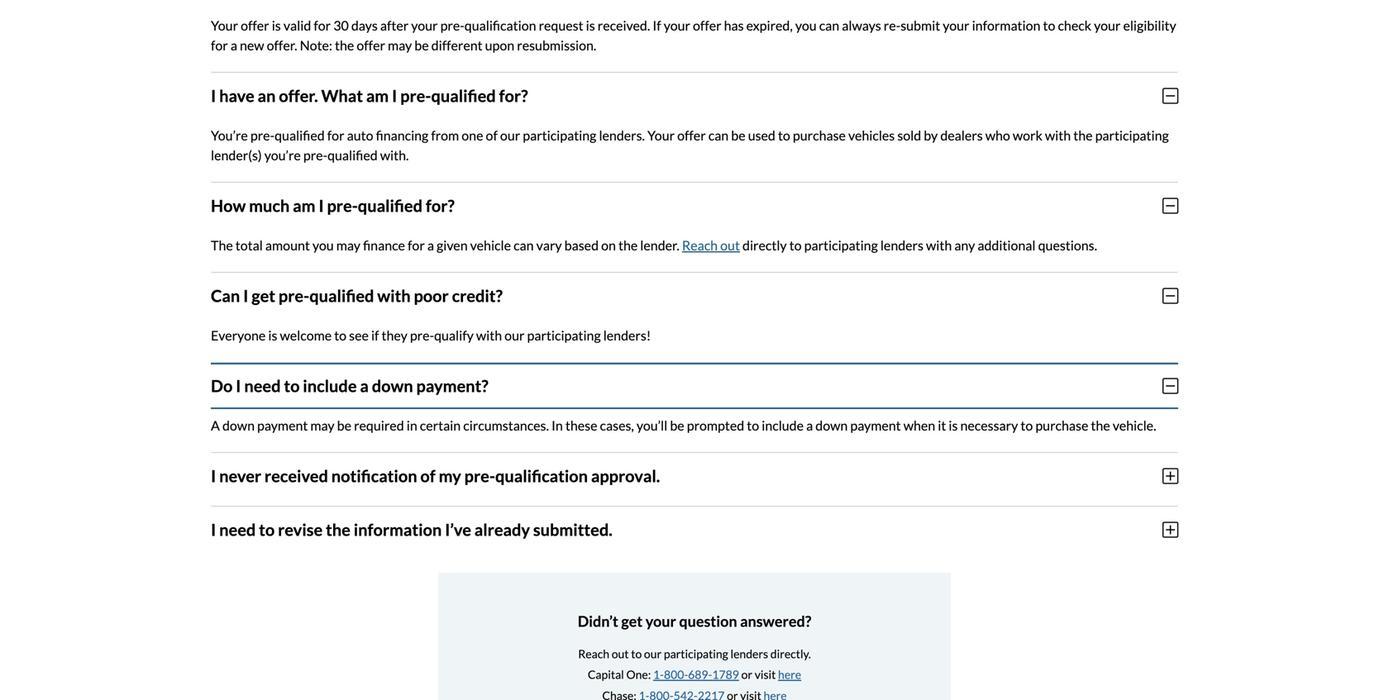 Task type: locate. For each thing, give the bounding box(es) containing it.
offer down i have an offer. what am i pre-qualified for? dropdown button
[[677, 127, 706, 143]]

you'll
[[637, 417, 668, 434]]

30
[[333, 17, 349, 33]]

0 horizontal spatial payment
[[257, 417, 308, 434]]

check
[[1058, 17, 1092, 33]]

can left the vary
[[514, 237, 534, 253]]

1 vertical spatial minus square image
[[1162, 377, 1178, 395]]

based
[[565, 237, 599, 253]]

2 horizontal spatial may
[[388, 37, 412, 53]]

information inside button
[[354, 520, 442, 540]]

you
[[795, 17, 817, 33], [313, 237, 334, 253]]

1 plus square image from the top
[[1162, 467, 1178, 485]]

1 vertical spatial include
[[762, 417, 804, 434]]

reach down how much am i pre-qualified for? dropdown button at the top
[[682, 237, 718, 253]]

is left welcome
[[268, 327, 277, 343]]

your inside you're pre-qualified for auto financing from one of our participating lenders. your offer can be used to purchase vehicles sold by dealers who work with the participating lender(s) you're pre-qualified with.
[[647, 127, 675, 143]]

for? inside dropdown button
[[499, 86, 528, 106]]

to inside button
[[259, 520, 275, 540]]

a down payment may be required in certain circumstances. in these cases, you'll be prompted to include a down payment when it is necessary to purchase the vehicle.
[[211, 417, 1156, 434]]

0 horizontal spatial for?
[[426, 196, 455, 216]]

1 vertical spatial offer.
[[279, 86, 318, 106]]

0 vertical spatial may
[[388, 37, 412, 53]]

is
[[272, 17, 281, 33], [586, 17, 595, 33], [268, 327, 277, 343], [949, 417, 958, 434]]

for? up given
[[426, 196, 455, 216]]

for? inside dropdown button
[[426, 196, 455, 216]]

how
[[211, 196, 246, 216]]

i never received notification of my pre-qualification approval. button
[[211, 453, 1178, 499]]

1 horizontal spatial for?
[[499, 86, 528, 106]]

the right work
[[1074, 127, 1093, 143]]

with left any
[[926, 237, 952, 253]]

i have an offer. what am i pre-qualified for?
[[211, 86, 528, 106]]

may
[[388, 37, 412, 53], [336, 237, 361, 253], [310, 417, 335, 434]]

your right submit
[[943, 17, 970, 33]]

do i need to include a down payment?
[[211, 376, 488, 396]]

can left always
[[819, 17, 839, 33]]

qualification inside the your offer is valid for 30 days after your pre-qualification request is received. if your offer has expired, you can always re-submit your information to check your eligibility for a new offer. note: the offer may be different upon resubmission.
[[465, 17, 536, 33]]

1 vertical spatial out
[[612, 647, 629, 661]]

with inside you're pre-qualified for auto financing from one of our participating lenders. your offer can be used to purchase vehicles sold by dealers who work with the participating lender(s) you're pre-qualified with.
[[1045, 127, 1071, 143]]

qualification down in
[[495, 466, 588, 486]]

amount
[[265, 237, 310, 253]]

0 vertical spatial purchase
[[793, 127, 846, 143]]

0 horizontal spatial lenders
[[731, 647, 768, 661]]

revise
[[278, 520, 323, 540]]

payment left when at the bottom right
[[850, 417, 901, 434]]

minus square image
[[1162, 197, 1178, 215], [1162, 287, 1178, 305]]

to
[[1043, 17, 1055, 33], [778, 127, 790, 143], [789, 237, 802, 253], [334, 327, 347, 343], [284, 376, 300, 396], [747, 417, 759, 434], [1021, 417, 1033, 434], [259, 520, 275, 540], [631, 647, 642, 661]]

re-
[[884, 17, 901, 33]]

to down welcome
[[284, 376, 300, 396]]

include right prompted
[[762, 417, 804, 434]]

2 minus square image from the top
[[1162, 287, 1178, 305]]

your inside the your offer is valid for 30 days after your pre-qualification request is received. if your offer has expired, you can always re-submit your information to check your eligibility for a new offer. note: the offer may be different upon resubmission.
[[211, 17, 238, 33]]

minus square image for can i get pre-qualified with poor credit?
[[1162, 287, 1178, 305]]

for? down upon
[[499, 86, 528, 106]]

visit
[[755, 668, 776, 682]]

be left used
[[731, 127, 746, 143]]

1 vertical spatial reach
[[578, 647, 609, 661]]

your
[[411, 17, 438, 33], [664, 17, 690, 33], [943, 17, 970, 33], [1094, 17, 1121, 33], [646, 612, 676, 630]]

information
[[972, 17, 1041, 33], [354, 520, 442, 540]]

to inside dropdown button
[[284, 376, 300, 396]]

1 vertical spatial lenders
[[731, 647, 768, 661]]

include inside dropdown button
[[303, 376, 357, 396]]

0 vertical spatial reach
[[682, 237, 718, 253]]

reach
[[682, 237, 718, 253], [578, 647, 609, 661]]

pre- right my at left
[[464, 466, 495, 486]]

can i get pre-qualified with poor credit?
[[211, 286, 503, 306]]

0 vertical spatial offer.
[[267, 37, 297, 53]]

with inside dropdown button
[[377, 286, 411, 306]]

qualified down the auto
[[328, 147, 378, 163]]

with right 'qualify'
[[476, 327, 502, 343]]

0 vertical spatial out
[[720, 237, 740, 253]]

can inside the your offer is valid for 30 days after your pre-qualification request is received. if your offer has expired, you can always re-submit your information to check your eligibility for a new offer. note: the offer may be different upon resubmission.
[[819, 17, 839, 33]]

1 vertical spatial for?
[[426, 196, 455, 216]]

out left directly
[[720, 237, 740, 253]]

1 horizontal spatial out
[[720, 237, 740, 253]]

plus square image inside i never received notification of my pre-qualification approval. button
[[1162, 467, 1178, 485]]

notification
[[331, 466, 417, 486]]

may left finance
[[336, 237, 361, 253]]

1 horizontal spatial reach
[[682, 237, 718, 253]]

800-
[[664, 668, 688, 682]]

to up one:
[[631, 647, 642, 661]]

0 vertical spatial of
[[486, 127, 498, 143]]

information down notification
[[354, 520, 442, 540]]

0 vertical spatial plus square image
[[1162, 467, 1178, 485]]

be inside you're pre-qualified for auto financing from one of our participating lenders. your offer can be used to purchase vehicles sold by dealers who work with the participating lender(s) you're pre-qualified with.
[[731, 127, 746, 143]]

1 vertical spatial minus square image
[[1162, 287, 1178, 305]]

who
[[985, 127, 1010, 143]]

see
[[349, 327, 369, 343]]

payment
[[257, 417, 308, 434], [850, 417, 901, 434]]

am
[[366, 86, 389, 106], [293, 196, 315, 216]]

your left question in the bottom of the page
[[646, 612, 676, 630]]

qualified
[[431, 86, 496, 106], [275, 127, 325, 143], [328, 147, 378, 163], [358, 196, 423, 216], [309, 286, 374, 306]]

1 horizontal spatial get
[[621, 612, 643, 630]]

participating
[[523, 127, 597, 143], [1095, 127, 1169, 143], [804, 237, 878, 253], [527, 327, 601, 343], [664, 647, 728, 661]]

0 vertical spatial lenders
[[881, 237, 924, 253]]

1 horizontal spatial can
[[708, 127, 729, 143]]

can i get pre-qualified with poor credit? button
[[211, 273, 1178, 319]]

1 minus square image from the top
[[1162, 87, 1178, 105]]

of left my at left
[[420, 466, 436, 486]]

your offer is valid for 30 days after your pre-qualification request is received. if your offer has expired, you can always re-submit your information to check your eligibility for a new offer. note: the offer may be different upon resubmission.
[[211, 17, 1176, 53]]

with right work
[[1045, 127, 1071, 143]]

get right didn't
[[621, 612, 643, 630]]

offer inside you're pre-qualified for auto financing from one of our participating lenders. your offer can be used to purchase vehicles sold by dealers who work with the participating lender(s) you're pre-qualified with.
[[677, 127, 706, 143]]

0 vertical spatial can
[[819, 17, 839, 33]]

offer. right an
[[279, 86, 318, 106]]

lenders inside the reach out to our participating lenders directly. capital one: 1-800-689-1789 or visit here
[[731, 647, 768, 661]]

minus square image inside how much am i pre-qualified for? dropdown button
[[1162, 197, 1178, 215]]

2 minus square image from the top
[[1162, 377, 1178, 395]]

to right used
[[778, 127, 790, 143]]

our up "1-"
[[644, 647, 662, 661]]

can left used
[[708, 127, 729, 143]]

pre- down the auto
[[327, 196, 358, 216]]

1 horizontal spatial am
[[366, 86, 389, 106]]

minus square image inside do i need to include a down payment? dropdown button
[[1162, 377, 1178, 395]]

required
[[354, 417, 404, 434]]

need down never
[[219, 520, 256, 540]]

get right can
[[252, 286, 275, 306]]

need right do
[[244, 376, 281, 396]]

qualified up one
[[431, 86, 496, 106]]

here
[[778, 668, 801, 682]]

the right "on"
[[619, 237, 638, 253]]

always
[[842, 17, 881, 33]]

after
[[380, 17, 409, 33]]

1 horizontal spatial your
[[647, 127, 675, 143]]

can inside you're pre-qualified for auto financing from one of our participating lenders. your offer can be used to purchase vehicles sold by dealers who work with the participating lender(s) you're pre-qualified with.
[[708, 127, 729, 143]]

0 horizontal spatial down
[[222, 417, 255, 434]]

information left check at the top of page
[[972, 17, 1041, 33]]

0 vertical spatial get
[[252, 286, 275, 306]]

a
[[231, 37, 237, 53], [427, 237, 434, 253], [360, 376, 369, 396], [806, 417, 813, 434]]

pre- up welcome
[[279, 286, 309, 306]]

1 horizontal spatial lenders
[[881, 237, 924, 253]]

2 vertical spatial may
[[310, 417, 335, 434]]

0 horizontal spatial include
[[303, 376, 357, 396]]

lenders.
[[599, 127, 645, 143]]

0 horizontal spatial am
[[293, 196, 315, 216]]

0 horizontal spatial reach
[[578, 647, 609, 661]]

0 horizontal spatial may
[[310, 417, 335, 434]]

qualified up finance
[[358, 196, 423, 216]]

0 vertical spatial information
[[972, 17, 1041, 33]]

0 vertical spatial am
[[366, 86, 389, 106]]

be
[[414, 37, 429, 53], [731, 127, 746, 143], [337, 417, 351, 434], [670, 417, 684, 434]]

directly
[[743, 237, 787, 253]]

1 vertical spatial need
[[219, 520, 256, 540]]

may down 'do i need to include a down payment?'
[[310, 417, 335, 434]]

1 horizontal spatial payment
[[850, 417, 901, 434]]

out
[[720, 237, 740, 253], [612, 647, 629, 661]]

to left check at the top of page
[[1043, 17, 1055, 33]]

plus square image for i never received notification of my pre-qualification approval.
[[1162, 467, 1178, 485]]

dealers
[[940, 127, 983, 143]]

0 vertical spatial you
[[795, 17, 817, 33]]

a inside the your offer is valid for 30 days after your pre-qualification request is received. if your offer has expired, you can always re-submit your information to check your eligibility for a new offer. note: the offer may be different upon resubmission.
[[231, 37, 237, 53]]

0 vertical spatial for?
[[499, 86, 528, 106]]

2 horizontal spatial can
[[819, 17, 839, 33]]

pre- right "you're"
[[303, 147, 328, 163]]

qualification up upon
[[465, 17, 536, 33]]

do i need to include a down payment? button
[[211, 363, 1178, 409]]

offer
[[241, 17, 269, 33], [693, 17, 722, 33], [357, 37, 385, 53], [677, 127, 706, 143]]

purchase
[[793, 127, 846, 143], [1036, 417, 1089, 434]]

any
[[955, 237, 975, 253]]

for right finance
[[408, 237, 425, 253]]

i never received notification of my pre-qualification approval.
[[211, 466, 660, 486]]

with
[[1045, 127, 1071, 143], [926, 237, 952, 253], [377, 286, 411, 306], [476, 327, 502, 343]]

1 vertical spatial information
[[354, 520, 442, 540]]

plus square image inside i need to revise the information i've already submitted. button
[[1162, 521, 1178, 539]]

qualified inside dropdown button
[[431, 86, 496, 106]]

the right 'revise'
[[326, 520, 350, 540]]

the down 30
[[335, 37, 354, 53]]

for left new
[[211, 37, 228, 53]]

our right one
[[500, 127, 520, 143]]

to right necessary
[[1021, 417, 1033, 434]]

out up capital
[[612, 647, 629, 661]]

the
[[211, 237, 233, 253]]

1 vertical spatial your
[[647, 127, 675, 143]]

qualified up see
[[309, 286, 374, 306]]

minus square image inside i have an offer. what am i pre-qualified for? dropdown button
[[1162, 87, 1178, 105]]

0 horizontal spatial purchase
[[793, 127, 846, 143]]

am right much
[[293, 196, 315, 216]]

payment up the received
[[257, 417, 308, 434]]

need
[[244, 376, 281, 396], [219, 520, 256, 540]]

your right after
[[411, 17, 438, 33]]

0 horizontal spatial information
[[354, 520, 442, 540]]

lender.
[[640, 237, 680, 253]]

of right one
[[486, 127, 498, 143]]

2 vertical spatial can
[[514, 237, 534, 253]]

be left different
[[414, 37, 429, 53]]

for left the auto
[[327, 127, 344, 143]]

it
[[938, 417, 946, 434]]

1 vertical spatial our
[[505, 327, 525, 343]]

0 horizontal spatial of
[[420, 466, 436, 486]]

you right amount
[[313, 237, 334, 253]]

vehicles
[[848, 127, 895, 143]]

0 horizontal spatial out
[[612, 647, 629, 661]]

received
[[265, 466, 328, 486]]

0 horizontal spatial your
[[211, 17, 238, 33]]

lenders up or
[[731, 647, 768, 661]]

vehicle
[[470, 237, 511, 253]]

1 vertical spatial purchase
[[1036, 417, 1089, 434]]

with left poor
[[377, 286, 411, 306]]

offer left has
[[693, 17, 722, 33]]

may down after
[[388, 37, 412, 53]]

1 vertical spatial of
[[420, 466, 436, 486]]

is right request
[[586, 17, 595, 33]]

0 vertical spatial minus square image
[[1162, 197, 1178, 215]]

qualification
[[465, 17, 536, 33], [495, 466, 588, 486]]

1 minus square image from the top
[[1162, 197, 1178, 215]]

offer. down valid
[[267, 37, 297, 53]]

0 vertical spatial qualification
[[465, 17, 536, 33]]

pre- right they
[[410, 327, 434, 343]]

lenders left any
[[881, 237, 924, 253]]

include down welcome
[[303, 376, 357, 396]]

pre- up financing
[[400, 86, 431, 106]]

reach up capital
[[578, 647, 609, 661]]

0 horizontal spatial can
[[514, 237, 534, 253]]

offer.
[[267, 37, 297, 53], [279, 86, 318, 106]]

1 horizontal spatial purchase
[[1036, 417, 1089, 434]]

1 horizontal spatial of
[[486, 127, 498, 143]]

0 vertical spatial include
[[303, 376, 357, 396]]

our right 'qualify'
[[505, 327, 525, 343]]

2 plus square image from the top
[[1162, 521, 1178, 539]]

pre- up different
[[440, 17, 465, 33]]

plus square image
[[1162, 467, 1178, 485], [1162, 521, 1178, 539]]

lenders
[[881, 237, 924, 253], [731, 647, 768, 661]]

2 vertical spatial our
[[644, 647, 662, 661]]

qualified up "you're"
[[275, 127, 325, 143]]

payment?
[[416, 376, 488, 396]]

down
[[372, 376, 413, 396], [222, 417, 255, 434], [816, 417, 848, 434]]

purchase left vehicle.
[[1036, 417, 1089, 434]]

additional
[[978, 237, 1036, 253]]

eligibility
[[1123, 17, 1176, 33]]

you inside the your offer is valid for 30 days after your pre-qualification request is received. if your offer has expired, you can always re-submit your information to check your eligibility for a new offer. note: the offer may be different upon resubmission.
[[795, 17, 817, 33]]

may inside the your offer is valid for 30 days after your pre-qualification request is received. if your offer has expired, you can always re-submit your information to check your eligibility for a new offer. note: the offer may be different upon resubmission.
[[388, 37, 412, 53]]

am right what
[[366, 86, 389, 106]]

everyone is welcome to see if they pre-qualify with our participating lenders!
[[211, 327, 651, 343]]

minus square image inside the can i get pre-qualified with poor credit? dropdown button
[[1162, 287, 1178, 305]]

if
[[653, 17, 661, 33]]

sold
[[897, 127, 921, 143]]

0 vertical spatial your
[[211, 17, 238, 33]]

our
[[500, 127, 520, 143], [505, 327, 525, 343], [644, 647, 662, 661]]

purchase left vehicles
[[793, 127, 846, 143]]

0 horizontal spatial you
[[313, 237, 334, 253]]

1 horizontal spatial down
[[372, 376, 413, 396]]

qualification inside i never received notification of my pre-qualification approval. button
[[495, 466, 588, 486]]

the inside the your offer is valid for 30 days after your pre-qualification request is received. if your offer has expired, you can always re-submit your information to check your eligibility for a new offer. note: the offer may be different upon resubmission.
[[335, 37, 354, 53]]

submitted.
[[533, 520, 613, 540]]

out inside getting pre-qualified tab panel
[[720, 237, 740, 253]]

our inside you're pre-qualified for auto financing from one of our participating lenders. your offer can be used to purchase vehicles sold by dealers who work with the participating lender(s) you're pre-qualified with.
[[500, 127, 520, 143]]

0 vertical spatial minus square image
[[1162, 87, 1178, 105]]

1 horizontal spatial you
[[795, 17, 817, 33]]

i
[[211, 86, 216, 106], [392, 86, 397, 106], [319, 196, 324, 216], [243, 286, 248, 306], [236, 376, 241, 396], [211, 466, 216, 486], [211, 520, 216, 540]]

reach out to our participating lenders directly. capital one: 1-800-689-1789 or visit here
[[578, 647, 811, 682]]

to left 'revise'
[[259, 520, 275, 540]]

of
[[486, 127, 498, 143], [420, 466, 436, 486]]

your up have
[[211, 17, 238, 33]]

your right lenders.
[[647, 127, 675, 143]]

1 vertical spatial qualification
[[495, 466, 588, 486]]

0 vertical spatial need
[[244, 376, 281, 396]]

1 horizontal spatial information
[[972, 17, 1041, 33]]

1 horizontal spatial may
[[336, 237, 361, 253]]

1 vertical spatial am
[[293, 196, 315, 216]]

1 vertical spatial can
[[708, 127, 729, 143]]

minus square image
[[1162, 87, 1178, 105], [1162, 377, 1178, 395]]

1 vertical spatial plus square image
[[1162, 521, 1178, 539]]

0 vertical spatial our
[[500, 127, 520, 143]]

pre- inside button
[[464, 466, 495, 486]]

i have an offer. what am i pre-qualified for? button
[[211, 73, 1178, 119]]

0 horizontal spatial get
[[252, 286, 275, 306]]

you right expired,
[[795, 17, 817, 33]]

is right it
[[949, 417, 958, 434]]



Task type: describe. For each thing, give the bounding box(es) containing it.
didn't
[[578, 612, 618, 630]]

a
[[211, 417, 220, 434]]

or
[[741, 668, 753, 682]]

necessary
[[960, 417, 1018, 434]]

here link
[[778, 668, 801, 682]]

with.
[[380, 147, 409, 163]]

my
[[439, 466, 461, 486]]

reach out link
[[682, 237, 740, 253]]

pre- up "you're"
[[250, 127, 275, 143]]

already
[[474, 520, 530, 540]]

for left 30
[[314, 17, 331, 33]]

to inside the your offer is valid for 30 days after your pre-qualification request is received. if your offer has expired, you can always re-submit your information to check your eligibility for a new offer. note: the offer may be different upon resubmission.
[[1043, 17, 1055, 33]]

i need to revise the information i've already submitted. button
[[211, 507, 1178, 553]]

in
[[552, 417, 563, 434]]

offer down days
[[357, 37, 385, 53]]

to right prompted
[[747, 417, 759, 434]]

2 horizontal spatial down
[[816, 417, 848, 434]]

have
[[219, 86, 254, 106]]

they
[[382, 327, 407, 343]]

purchase inside you're pre-qualified for auto financing from one of our participating lenders. your offer can be used to purchase vehicles sold by dealers who work with the participating lender(s) you're pre-qualified with.
[[793, 127, 846, 143]]

if
[[371, 327, 379, 343]]

1-800-689-1789 link
[[653, 668, 739, 682]]

has
[[724, 17, 744, 33]]

am inside dropdown button
[[293, 196, 315, 216]]

circumstances.
[[463, 417, 549, 434]]

never
[[219, 466, 261, 486]]

qualify
[[434, 327, 474, 343]]

the total amount you may finance for a given vehicle can vary based on the lender. reach out directly to participating lenders with any additional questions.
[[211, 237, 1097, 253]]

to inside the reach out to our participating lenders directly. capital one: 1-800-689-1789 or visit here
[[631, 647, 642, 661]]

resubmission.
[[517, 37, 596, 53]]

a inside dropdown button
[[360, 376, 369, 396]]

question
[[679, 612, 737, 630]]

the inside you're pre-qualified for auto financing from one of our participating lenders. your offer can be used to purchase vehicles sold by dealers who work with the participating lender(s) you're pre-qualified with.
[[1074, 127, 1093, 143]]

2 payment from the left
[[850, 417, 901, 434]]

on
[[601, 237, 616, 253]]

down inside dropdown button
[[372, 376, 413, 396]]

i need to revise the information i've already submitted.
[[211, 520, 613, 540]]

given
[[437, 237, 468, 253]]

used
[[748, 127, 776, 143]]

get inside dropdown button
[[252, 286, 275, 306]]

1 payment from the left
[[257, 417, 308, 434]]

in
[[407, 417, 417, 434]]

1 vertical spatial get
[[621, 612, 643, 630]]

need inside button
[[219, 520, 256, 540]]

lenders inside getting pre-qualified tab panel
[[881, 237, 924, 253]]

valid
[[283, 17, 311, 33]]

pre- inside dropdown button
[[400, 86, 431, 106]]

answered?
[[740, 612, 811, 630]]

our inside the reach out to our participating lenders directly. capital one: 1-800-689-1789 or visit here
[[644, 647, 662, 661]]

you're
[[264, 147, 301, 163]]

be left required
[[337, 417, 351, 434]]

these
[[566, 417, 597, 434]]

note:
[[300, 37, 332, 53]]

expired,
[[746, 17, 793, 33]]

finance
[[363, 237, 405, 253]]

is left valid
[[272, 17, 281, 33]]

reach inside getting pre-qualified tab panel
[[682, 237, 718, 253]]

received.
[[598, 17, 650, 33]]

for inside you're pre-qualified for auto financing from one of our participating lenders. your offer can be used to purchase vehicles sold by dealers who work with the participating lender(s) you're pre-qualified with.
[[327, 127, 344, 143]]

1 vertical spatial may
[[336, 237, 361, 253]]

new
[[240, 37, 264, 53]]

vehicle.
[[1113, 417, 1156, 434]]

request
[[539, 17, 583, 33]]

you're
[[211, 127, 248, 143]]

credit?
[[452, 286, 503, 306]]

reach inside the reach out to our participating lenders directly. capital one: 1-800-689-1789 or visit here
[[578, 647, 609, 661]]

plus square image for i need to revise the information i've already submitted.
[[1162, 521, 1178, 539]]

offer up new
[[241, 17, 269, 33]]

am inside dropdown button
[[366, 86, 389, 106]]

lender(s)
[[211, 147, 262, 163]]

offer. inside the your offer is valid for 30 days after your pre-qualification request is received. if your offer has expired, you can always re-submit your information to check your eligibility for a new offer. note: the offer may be different upon resubmission.
[[267, 37, 297, 53]]

out inside the reach out to our participating lenders directly. capital one: 1-800-689-1789 or visit here
[[612, 647, 629, 661]]

auto
[[347, 127, 373, 143]]

by
[[924, 127, 938, 143]]

prompted
[[687, 417, 744, 434]]

different
[[431, 37, 483, 53]]

your right check at the top of page
[[1094, 17, 1121, 33]]

minus square image for do i need to include a down payment?
[[1162, 377, 1178, 395]]

what
[[321, 86, 363, 106]]

offer. inside dropdown button
[[279, 86, 318, 106]]

when
[[904, 417, 935, 434]]

to right directly
[[789, 237, 802, 253]]

upon
[[485, 37, 515, 53]]

to left see
[[334, 327, 347, 343]]

of inside button
[[420, 466, 436, 486]]

1789
[[712, 668, 739, 682]]

1 horizontal spatial include
[[762, 417, 804, 434]]

one
[[462, 127, 483, 143]]

need inside dropdown button
[[244, 376, 281, 396]]

vary
[[536, 237, 562, 253]]

cases,
[[600, 417, 634, 434]]

one:
[[626, 668, 651, 682]]

minus square image for i have an offer. what am i pre-qualified for?
[[1162, 87, 1178, 105]]

1 vertical spatial you
[[313, 237, 334, 253]]

of inside you're pre-qualified for auto financing from one of our participating lenders. your offer can be used to purchase vehicles sold by dealers who work with the participating lender(s) you're pre-qualified with.
[[486, 127, 498, 143]]

questions.
[[1038, 237, 1097, 253]]

minus square image for how much am i pre-qualified for?
[[1162, 197, 1178, 215]]

how much am i pre-qualified for?
[[211, 196, 455, 216]]

submit
[[901, 17, 940, 33]]

1-
[[653, 668, 664, 682]]

welcome
[[280, 327, 332, 343]]

be inside the your offer is valid for 30 days after your pre-qualification request is received. if your offer has expired, you can always re-submit your information to check your eligibility for a new offer. note: the offer may be different upon resubmission.
[[414, 37, 429, 53]]

do
[[211, 376, 233, 396]]

much
[[249, 196, 290, 216]]

lenders!
[[603, 327, 651, 343]]

financing
[[376, 127, 429, 143]]

the inside button
[[326, 520, 350, 540]]

getting pre-qualified tab panel
[[211, 0, 1178, 560]]

your right 'if' at top
[[664, 17, 690, 33]]

participating inside the reach out to our participating lenders directly. capital one: 1-800-689-1789 or visit here
[[664, 647, 728, 661]]

pre- inside the your offer is valid for 30 days after your pre-qualification request is received. if your offer has expired, you can always re-submit your information to check your eligibility for a new offer. note: the offer may be different upon resubmission.
[[440, 17, 465, 33]]

information inside the your offer is valid for 30 days after your pre-qualification request is received. if your offer has expired, you can always re-submit your information to check your eligibility for a new offer. note: the offer may be different upon resubmission.
[[972, 17, 1041, 33]]

an
[[258, 86, 276, 106]]

capital
[[588, 668, 624, 682]]

work
[[1013, 127, 1043, 143]]

be right you'll in the bottom of the page
[[670, 417, 684, 434]]

everyone
[[211, 327, 266, 343]]

to inside you're pre-qualified for auto financing from one of our participating lenders. your offer can be used to purchase vehicles sold by dealers who work with the participating lender(s) you're pre-qualified with.
[[778, 127, 790, 143]]

certain
[[420, 417, 461, 434]]

can
[[211, 286, 240, 306]]

the left vehicle.
[[1091, 417, 1110, 434]]

how much am i pre-qualified for? button
[[211, 183, 1178, 229]]

you're pre-qualified for auto financing from one of our participating lenders. your offer can be used to purchase vehicles sold by dealers who work with the participating lender(s) you're pre-qualified with.
[[211, 127, 1169, 163]]

approval.
[[591, 466, 660, 486]]

didn't get your question answered?
[[578, 612, 811, 630]]



Task type: vqa. For each thing, say whether or not it's contained in the screenshot.
starting within the "Used Bugatti 12 listings starting at $1,699,800"
no



